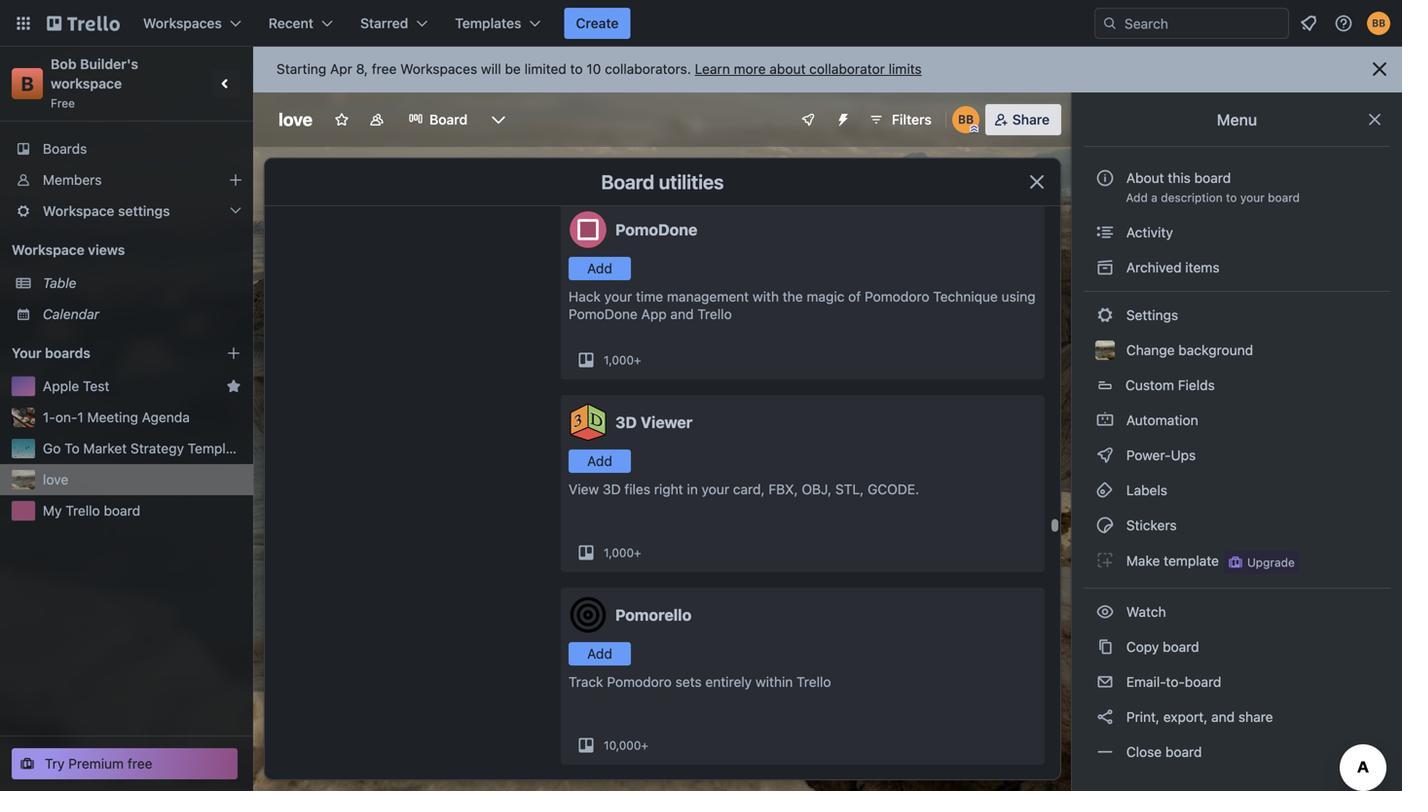 Task type: locate. For each thing, give the bounding box(es) containing it.
2 1,000 + from the top
[[604, 546, 641, 560]]

1
[[77, 410, 84, 426]]

workspace
[[43, 203, 114, 219], [12, 242, 84, 258]]

upgrade
[[1248, 556, 1295, 570]]

0 vertical spatial workspace
[[43, 203, 114, 219]]

+ down track pomodoro sets entirely within trello
[[641, 739, 649, 753]]

sm image inside settings link
[[1096, 306, 1115, 325]]

sm image left make
[[1096, 551, 1115, 571]]

1,000 + down app
[[604, 354, 641, 367]]

and left share
[[1212, 710, 1235, 726]]

change background link
[[1084, 335, 1391, 366]]

1,000 +
[[604, 354, 641, 367], [604, 546, 641, 560]]

pomodone down 'hack'
[[569, 306, 638, 322]]

sm image inside print, export, and share "link"
[[1096, 708, 1115, 728]]

1 vertical spatial 1,000
[[604, 546, 634, 560]]

board utilities
[[601, 170, 724, 193]]

boards link
[[0, 133, 253, 165]]

1 vertical spatial free
[[128, 756, 152, 772]]

7 sm image from the top
[[1096, 673, 1115, 693]]

sm image inside activity link
[[1096, 223, 1115, 243]]

add left "a"
[[1126, 191, 1148, 205]]

workspaces up workspace navigation collapse icon
[[143, 15, 222, 31]]

try
[[45, 756, 65, 772]]

1-
[[43, 410, 55, 426]]

description
[[1161, 191, 1223, 205]]

1 vertical spatial trello
[[66, 503, 100, 519]]

0 vertical spatial +
[[634, 354, 641, 367]]

sm image for settings
[[1096, 306, 1115, 325]]

track pomodoro sets entirely within trello
[[569, 675, 831, 691]]

workspaces inside dropdown button
[[143, 15, 222, 31]]

sm image for email-to-board
[[1096, 673, 1115, 693]]

sm image left settings
[[1096, 306, 1115, 325]]

sm image inside email-to-board link
[[1096, 673, 1115, 693]]

close board link
[[1084, 737, 1391, 768]]

0 horizontal spatial free
[[128, 756, 152, 772]]

back to home image
[[47, 8, 120, 39]]

1 horizontal spatial to
[[1226, 191, 1237, 205]]

add button for pomodone
[[569, 257, 631, 281]]

and inside hack your time management with the magic of pomodoro technique using pomodone app and trello
[[671, 306, 694, 322]]

my
[[43, 503, 62, 519]]

this
[[1168, 170, 1191, 186]]

add board image
[[226, 346, 242, 361]]

1 horizontal spatial your
[[702, 482, 730, 498]]

1 vertical spatial your
[[605, 289, 632, 305]]

0 horizontal spatial love
[[43, 472, 68, 488]]

sm image left watch
[[1096, 603, 1115, 622]]

hack your time management with the magic of pomodoro technique using pomodone app and trello
[[569, 289, 1036, 322]]

sm image for make template
[[1096, 551, 1115, 571]]

sm image for watch
[[1096, 603, 1115, 622]]

and
[[671, 306, 694, 322], [1212, 710, 1235, 726]]

sm image inside automation 'link'
[[1096, 411, 1115, 431]]

learn more about collaborator limits link
[[695, 61, 922, 77]]

print, export, and share
[[1123, 710, 1274, 726]]

1 vertical spatial 3d
[[603, 482, 621, 498]]

bob builder (bobbuilder40) image
[[1368, 12, 1391, 35], [952, 106, 980, 133]]

will
[[481, 61, 501, 77]]

2 horizontal spatial trello
[[797, 675, 831, 691]]

more
[[734, 61, 766, 77]]

starting
[[277, 61, 327, 77]]

5 sm image from the top
[[1096, 516, 1115, 536]]

+ down files
[[634, 546, 641, 560]]

add for pomorello
[[587, 646, 613, 662]]

gcode.
[[868, 482, 920, 498]]

pomodoro inside hack your time management with the magic of pomodoro technique using pomodone app and trello
[[865, 289, 930, 305]]

bob builder (bobbuilder40) image right "open information menu" image
[[1368, 12, 1391, 35]]

board left utilities
[[601, 170, 655, 193]]

calendar link
[[43, 305, 242, 324]]

add up the track
[[587, 646, 613, 662]]

and inside "link"
[[1212, 710, 1235, 726]]

3 add button from the top
[[569, 643, 631, 666]]

starred button
[[349, 8, 440, 39]]

0 vertical spatial workspaces
[[143, 15, 222, 31]]

settings link
[[1084, 300, 1391, 331]]

0 vertical spatial trello
[[698, 306, 732, 322]]

1 1,000 from the top
[[604, 354, 634, 367]]

4 sm image from the top
[[1096, 638, 1115, 657]]

1 vertical spatial pomodoro
[[607, 675, 672, 691]]

pomodone inside hack your time management with the magic of pomodoro technique using pomodone app and trello
[[569, 306, 638, 322]]

1,000
[[604, 354, 634, 367], [604, 546, 634, 560]]

add up view
[[587, 453, 613, 469]]

1 horizontal spatial board
[[601, 170, 655, 193]]

1 sm image from the top
[[1096, 223, 1115, 243]]

sm image inside copy board link
[[1096, 638, 1115, 657]]

add button up 'hack'
[[569, 257, 631, 281]]

0 vertical spatial add button
[[569, 257, 631, 281]]

trello right my
[[66, 503, 100, 519]]

0 vertical spatial 1,000 +
[[604, 354, 641, 367]]

love left star or unstar board icon
[[279, 109, 313, 130]]

+ down app
[[634, 354, 641, 367]]

workspace up table
[[12, 242, 84, 258]]

1,000 + down files
[[604, 546, 641, 560]]

strategy
[[131, 441, 184, 457]]

upgrade button
[[1224, 551, 1299, 575]]

sm image inside stickers link
[[1096, 516, 1115, 536]]

3d left files
[[603, 482, 621, 498]]

3 sm image from the top
[[1096, 603, 1115, 622]]

sm image left labels
[[1096, 481, 1115, 501]]

1,000 down files
[[604, 546, 634, 560]]

sm image left email-
[[1096, 673, 1115, 693]]

your left time
[[605, 289, 632, 305]]

board for board
[[430, 112, 468, 128]]

workspace settings
[[43, 203, 170, 219]]

8 sm image from the top
[[1096, 708, 1115, 728]]

settings
[[118, 203, 170, 219]]

your inside hack your time management with the magic of pomodoro technique using pomodone app and trello
[[605, 289, 632, 305]]

time
[[636, 289, 663, 305]]

1 vertical spatial workspace
[[12, 242, 84, 258]]

and right app
[[671, 306, 694, 322]]

sm image for automation
[[1096, 411, 1115, 431]]

0 horizontal spatial and
[[671, 306, 694, 322]]

1 vertical spatial and
[[1212, 710, 1235, 726]]

0 horizontal spatial workspaces
[[143, 15, 222, 31]]

the
[[783, 289, 803, 305]]

sm image left close
[[1096, 743, 1115, 763]]

add
[[1126, 191, 1148, 205], [587, 261, 613, 277], [587, 453, 613, 469], [587, 646, 613, 662]]

sm image left power-
[[1096, 446, 1115, 466]]

in
[[687, 482, 698, 498]]

to inside about this board add a description to your board
[[1226, 191, 1237, 205]]

0 notifications image
[[1297, 12, 1321, 35]]

1 1,000 + from the top
[[604, 354, 641, 367]]

sm image inside watch link
[[1096, 603, 1115, 622]]

sm image inside labels link
[[1096, 481, 1115, 501]]

sm image for archived items
[[1096, 258, 1115, 278]]

recent button
[[257, 8, 345, 39]]

workspace for workspace settings
[[43, 203, 114, 219]]

archived
[[1127, 260, 1182, 276]]

workspace views
[[12, 242, 125, 258]]

meeting
[[87, 410, 138, 426]]

sm image left stickers
[[1096, 516, 1115, 536]]

add inside about this board add a description to your board
[[1126, 191, 1148, 205]]

workspaces up board link
[[400, 61, 477, 77]]

files
[[625, 482, 651, 498]]

sm image left archived
[[1096, 258, 1115, 278]]

archived items link
[[1084, 252, 1391, 283]]

+ for pomorello
[[641, 739, 649, 753]]

2 horizontal spatial your
[[1241, 191, 1265, 205]]

templates
[[455, 15, 522, 31]]

free right 8,
[[372, 61, 397, 77]]

email-to-board link
[[1084, 667, 1391, 698]]

6 sm image from the top
[[1096, 551, 1115, 571]]

pomodoro left sets
[[607, 675, 672, 691]]

add button up the track
[[569, 643, 631, 666]]

workspace navigation collapse icon image
[[212, 70, 240, 97]]

trello
[[698, 306, 732, 322], [66, 503, 100, 519], [797, 675, 831, 691]]

add up 'hack'
[[587, 261, 613, 277]]

board up activity link
[[1268, 191, 1300, 205]]

trello inside my trello board link
[[66, 503, 100, 519]]

free inside "button"
[[128, 756, 152, 772]]

background
[[1179, 342, 1254, 358]]

2 vertical spatial +
[[641, 739, 649, 753]]

share button
[[985, 104, 1062, 135]]

sm image left activity
[[1096, 223, 1115, 243]]

print, export, and share link
[[1084, 702, 1391, 733]]

sm image left automation
[[1096, 411, 1115, 431]]

activity
[[1123, 225, 1174, 241]]

apr
[[330, 61, 352, 77]]

sm image inside close board 'link'
[[1096, 743, 1115, 763]]

0 vertical spatial pomodoro
[[865, 289, 930, 305]]

workspace down members
[[43, 203, 114, 219]]

0 vertical spatial 3d
[[616, 413, 637, 432]]

1 vertical spatial 1,000 +
[[604, 546, 641, 560]]

0 vertical spatial bob builder (bobbuilder40) image
[[1368, 12, 1391, 35]]

your up activity link
[[1241, 191, 1265, 205]]

1 horizontal spatial and
[[1212, 710, 1235, 726]]

board left customize views icon
[[430, 112, 468, 128]]

make
[[1127, 553, 1160, 569]]

view 3d files right in your card, fbx, obj, stl, gcode.
[[569, 482, 920, 498]]

1 vertical spatial +
[[634, 546, 641, 560]]

workspace
[[51, 75, 122, 92]]

right
[[654, 482, 683, 498]]

power ups image
[[801, 112, 816, 128]]

trello inside hack your time management with the magic of pomodoro technique using pomodone app and trello
[[698, 306, 732, 322]]

2 add button from the top
[[569, 450, 631, 473]]

automation image
[[828, 104, 855, 131]]

2 1,000 from the top
[[604, 546, 634, 560]]

board inside board link
[[430, 112, 468, 128]]

1 sm image from the top
[[1096, 258, 1115, 278]]

1 vertical spatial pomodone
[[569, 306, 638, 322]]

free right premium
[[128, 756, 152, 772]]

copy board
[[1123, 639, 1200, 656]]

love inside board name text field
[[279, 109, 313, 130]]

sm image for labels
[[1096, 481, 1115, 501]]

2 vertical spatial add button
[[569, 643, 631, 666]]

starred icon image
[[226, 379, 242, 394]]

3d left the viewer on the left of page
[[616, 413, 637, 432]]

b link
[[12, 68, 43, 99]]

0 vertical spatial board
[[430, 112, 468, 128]]

sm image for close board
[[1096, 743, 1115, 763]]

1 horizontal spatial bob builder (bobbuilder40) image
[[1368, 12, 1391, 35]]

0 vertical spatial love
[[279, 109, 313, 130]]

create
[[576, 15, 619, 31]]

1 horizontal spatial workspaces
[[400, 61, 477, 77]]

0 vertical spatial your
[[1241, 191, 1265, 205]]

to left 10
[[570, 61, 583, 77]]

sm image
[[1096, 223, 1115, 243], [1096, 411, 1115, 431], [1096, 446, 1115, 466], [1096, 481, 1115, 501], [1096, 516, 1115, 536], [1096, 551, 1115, 571], [1096, 673, 1115, 693], [1096, 708, 1115, 728], [1096, 743, 1115, 763]]

sm image inside archived items link
[[1096, 258, 1115, 278]]

sm image left print, on the right bottom of the page
[[1096, 708, 1115, 728]]

open information menu image
[[1334, 14, 1354, 33]]

go to market strategy template
[[43, 441, 245, 457]]

builder's
[[80, 56, 138, 72]]

1 add button from the top
[[569, 257, 631, 281]]

1 horizontal spatial love
[[279, 109, 313, 130]]

watch link
[[1084, 597, 1391, 628]]

sm image inside power-ups link
[[1096, 446, 1115, 466]]

love up my
[[43, 472, 68, 488]]

board up description
[[1195, 170, 1231, 186]]

1 vertical spatial bob builder (bobbuilder40) image
[[952, 106, 980, 133]]

sm image for activity
[[1096, 223, 1115, 243]]

trello down management
[[698, 306, 732, 322]]

0 vertical spatial and
[[671, 306, 694, 322]]

bob builder (bobbuilder40) image right filters
[[952, 106, 980, 133]]

3 sm image from the top
[[1096, 446, 1115, 466]]

go to market strategy template link
[[43, 439, 245, 459]]

3d viewer
[[616, 413, 693, 432]]

utilities
[[659, 170, 724, 193]]

1 horizontal spatial free
[[372, 61, 397, 77]]

sm image
[[1096, 258, 1115, 278], [1096, 306, 1115, 325], [1096, 603, 1115, 622], [1096, 638, 1115, 657]]

to up activity link
[[1226, 191, 1237, 205]]

1,000 up 3d viewer
[[604, 354, 634, 367]]

create button
[[564, 8, 631, 39]]

board
[[1195, 170, 1231, 186], [1268, 191, 1300, 205], [104, 503, 140, 519], [1163, 639, 1200, 656], [1185, 675, 1222, 691], [1166, 745, 1202, 761]]

board down love link
[[104, 503, 140, 519]]

4 sm image from the top
[[1096, 481, 1115, 501]]

3d
[[616, 413, 637, 432], [603, 482, 621, 498]]

1 vertical spatial workspaces
[[400, 61, 477, 77]]

add button
[[569, 257, 631, 281], [569, 450, 631, 473], [569, 643, 631, 666]]

email-to-board
[[1123, 675, 1222, 691]]

your right in
[[702, 482, 730, 498]]

1 vertical spatial add button
[[569, 450, 631, 473]]

0 vertical spatial pomodone
[[616, 221, 698, 239]]

starred
[[360, 15, 408, 31]]

0 horizontal spatial your
[[605, 289, 632, 305]]

pomodone down board utilities
[[616, 221, 698, 239]]

0 vertical spatial to
[[570, 61, 583, 77]]

2 sm image from the top
[[1096, 411, 1115, 431]]

+ for 3d viewer
[[634, 546, 641, 560]]

board for board utilities
[[601, 170, 655, 193]]

trello right within
[[797, 675, 831, 691]]

pomodoro right of
[[865, 289, 930, 305]]

sm image left copy
[[1096, 638, 1115, 657]]

add button for pomorello
[[569, 643, 631, 666]]

labels
[[1123, 483, 1168, 499]]

0 horizontal spatial trello
[[66, 503, 100, 519]]

1 vertical spatial to
[[1226, 191, 1237, 205]]

1 horizontal spatial trello
[[698, 306, 732, 322]]

1 vertical spatial love
[[43, 472, 68, 488]]

add button up view
[[569, 450, 631, 473]]

2 sm image from the top
[[1096, 306, 1115, 325]]

0 horizontal spatial board
[[430, 112, 468, 128]]

1 vertical spatial board
[[601, 170, 655, 193]]

0 vertical spatial 1,000
[[604, 354, 634, 367]]

1 horizontal spatial pomodoro
[[865, 289, 930, 305]]

star or unstar board image
[[334, 112, 350, 128]]

9 sm image from the top
[[1096, 743, 1115, 763]]

views
[[88, 242, 125, 258]]

card,
[[733, 482, 765, 498]]

+ for pomodone
[[634, 354, 641, 367]]

export,
[[1164, 710, 1208, 726]]

board down export, at the right of page
[[1166, 745, 1202, 761]]

workspace inside workspace settings dropdown button
[[43, 203, 114, 219]]

archived items
[[1123, 260, 1220, 276]]

activity link
[[1084, 217, 1391, 248]]



Task type: describe. For each thing, give the bounding box(es) containing it.
of
[[849, 289, 861, 305]]

0 vertical spatial free
[[372, 61, 397, 77]]

stl,
[[836, 482, 864, 498]]

ups
[[1171, 448, 1196, 464]]

be
[[505, 61, 521, 77]]

table link
[[43, 274, 242, 293]]

email-
[[1127, 675, 1166, 691]]

copy board link
[[1084, 632, 1391, 663]]

calendar
[[43, 306, 99, 322]]

0 horizontal spatial to
[[570, 61, 583, 77]]

10
[[587, 61, 601, 77]]

within
[[756, 675, 793, 691]]

change background
[[1123, 342, 1254, 358]]

members link
[[0, 165, 253, 196]]

bob builder's workspace link
[[51, 56, 142, 92]]

labels link
[[1084, 475, 1391, 506]]

share
[[1013, 112, 1050, 128]]

about
[[1127, 170, 1165, 186]]

close
[[1127, 745, 1162, 761]]

copy
[[1127, 639, 1159, 656]]

menu
[[1217, 111, 1258, 129]]

template
[[188, 441, 245, 457]]

close board
[[1123, 745, 1202, 761]]

my trello board link
[[43, 502, 242, 521]]

to
[[64, 441, 80, 457]]

add for pomodone
[[587, 261, 613, 277]]

0 horizontal spatial pomodoro
[[607, 675, 672, 691]]

add button for 3d viewer
[[569, 450, 631, 473]]

add for 3d viewer
[[587, 453, 613, 469]]

automation
[[1123, 412, 1199, 429]]

sm image for print, export, and share
[[1096, 708, 1115, 728]]

board inside 'link'
[[1166, 745, 1202, 761]]

Search field
[[1118, 9, 1289, 38]]

workspace settings button
[[0, 196, 253, 227]]

using
[[1002, 289, 1036, 305]]

1-on-1 meeting agenda
[[43, 410, 190, 426]]

starting apr 8, free workspaces will be limited to 10 collaborators. learn more about collaborator limits
[[277, 61, 922, 77]]

0 horizontal spatial bob builder (bobbuilder40) image
[[952, 106, 980, 133]]

10,000
[[604, 739, 641, 753]]

on-
[[55, 410, 77, 426]]

power-
[[1127, 448, 1171, 464]]

board up to- on the bottom right of the page
[[1163, 639, 1200, 656]]

1,000 + for 3d viewer
[[604, 546, 641, 560]]

2 vertical spatial trello
[[797, 675, 831, 691]]

8,
[[356, 61, 368, 77]]

members
[[43, 172, 102, 188]]

market
[[83, 441, 127, 457]]

collaborator
[[810, 61, 885, 77]]

template
[[1164, 553, 1219, 569]]

stickers link
[[1084, 510, 1391, 542]]

your boards with 5 items element
[[12, 342, 197, 365]]

primary element
[[0, 0, 1403, 47]]

sm image for power-ups
[[1096, 446, 1115, 466]]

filters
[[892, 112, 932, 128]]

make template
[[1123, 553, 1219, 569]]

board up print, export, and share
[[1185, 675, 1222, 691]]

premium
[[68, 756, 124, 772]]

sm image for stickers
[[1096, 516, 1115, 536]]

fields
[[1178, 377, 1215, 393]]

limited
[[525, 61, 567, 77]]

1,000 for 3d viewer
[[604, 546, 634, 560]]

entirely
[[706, 675, 752, 691]]

try premium free button
[[12, 749, 238, 780]]

apple test link
[[43, 377, 218, 396]]

about
[[770, 61, 806, 77]]

1,000 + for pomodone
[[604, 354, 641, 367]]

hack
[[569, 289, 601, 305]]

1,000 for pomodone
[[604, 354, 634, 367]]

your boards
[[12, 345, 90, 361]]

filters button
[[863, 104, 938, 135]]

change
[[1127, 342, 1175, 358]]

sm image for copy board
[[1096, 638, 1115, 657]]

settings
[[1123, 307, 1179, 323]]

your inside about this board add a description to your board
[[1241, 191, 1265, 205]]

view
[[569, 482, 599, 498]]

go
[[43, 441, 61, 457]]

bob builder (bobbuilder40) image inside primary element
[[1368, 12, 1391, 35]]

app
[[641, 306, 667, 322]]

share
[[1239, 710, 1274, 726]]

learn
[[695, 61, 730, 77]]

a
[[1151, 191, 1158, 205]]

automation link
[[1084, 405, 1391, 436]]

Board name text field
[[269, 104, 322, 135]]

table
[[43, 275, 76, 291]]

custom fields button
[[1084, 370, 1391, 401]]

workspace visible image
[[369, 112, 385, 128]]

your
[[12, 345, 41, 361]]

sets
[[676, 675, 702, 691]]

search image
[[1103, 16, 1118, 31]]

1-on-1 meeting agenda link
[[43, 408, 242, 428]]

2 vertical spatial your
[[702, 482, 730, 498]]

board link
[[396, 104, 479, 135]]

love link
[[43, 470, 242, 490]]

apple test
[[43, 378, 109, 394]]

this member is an admin of this board. image
[[970, 125, 979, 133]]

limits
[[889, 61, 922, 77]]

print,
[[1127, 710, 1160, 726]]

with
[[753, 289, 779, 305]]

technique
[[933, 289, 998, 305]]

items
[[1186, 260, 1220, 276]]

workspace for workspace views
[[12, 242, 84, 258]]

custom
[[1126, 377, 1175, 393]]

customize views image
[[489, 110, 509, 130]]

my trello board
[[43, 503, 140, 519]]



Task type: vqa. For each thing, say whether or not it's contained in the screenshot.


